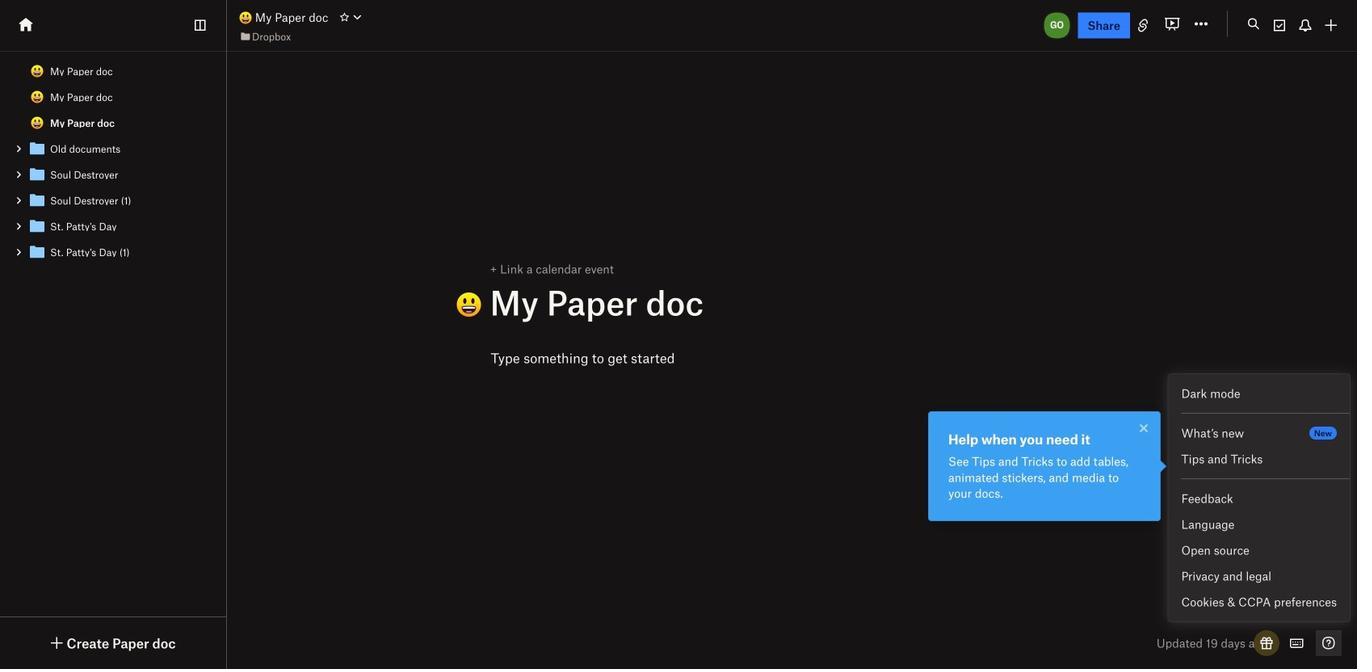 Task type: locate. For each thing, give the bounding box(es) containing it.
0 vertical spatial template content image
[[27, 191, 47, 210]]

overlay image
[[1135, 419, 1154, 438]]

expand folder image
[[13, 143, 24, 154], [13, 169, 24, 180], [13, 195, 24, 206], [13, 246, 24, 258]]

template content image for third expand folder icon from the top of the / contents list
[[27, 191, 47, 210]]

grinning face with big eyes image
[[31, 65, 44, 78], [31, 91, 44, 103]]

heading
[[456, 282, 1093, 322]]

template content image
[[27, 139, 47, 158], [27, 165, 47, 184], [27, 217, 47, 236]]

expand folder image
[[13, 221, 24, 232]]

1 vertical spatial grinning face with big eyes image
[[31, 91, 44, 103]]

0 vertical spatial grinning face with big eyes image
[[31, 65, 44, 78]]

1 vertical spatial template content image
[[27, 165, 47, 184]]

0 vertical spatial template content image
[[27, 139, 47, 158]]

3 template content image from the top
[[27, 217, 47, 236]]

2 vertical spatial template content image
[[27, 217, 47, 236]]

grinning face with big eyes image
[[239, 11, 252, 24], [31, 116, 44, 129]]

1 vertical spatial template content image
[[27, 242, 47, 262]]

2 template content image from the top
[[27, 242, 47, 262]]

1 vertical spatial grinning face with big eyes image
[[31, 116, 44, 129]]

0 horizontal spatial grinning face with big eyes image
[[31, 116, 44, 129]]

0 vertical spatial grinning face with big eyes image
[[239, 11, 252, 24]]

2 grinning face with big eyes image from the top
[[31, 91, 44, 103]]

1 template content image from the top
[[27, 191, 47, 210]]

4 expand folder image from the top
[[13, 246, 24, 258]]

1 grinning face with big eyes image from the top
[[31, 65, 44, 78]]

menu
[[1169, 381, 1350, 615]]

template content image
[[27, 191, 47, 210], [27, 242, 47, 262]]



Task type: describe. For each thing, give the bounding box(es) containing it.
3 expand folder image from the top
[[13, 195, 24, 206]]

/ contents list
[[0, 58, 226, 265]]

2 expand folder image from the top
[[13, 169, 24, 180]]

close image
[[1135, 419, 1154, 438]]

1 expand folder image from the top
[[13, 143, 24, 154]]

2 template content image from the top
[[27, 165, 47, 184]]

1 horizontal spatial grinning face with big eyes image
[[239, 11, 252, 24]]

template content image for first expand folder icon from the bottom of the / contents list
[[27, 242, 47, 262]]

1 template content image from the top
[[27, 139, 47, 158]]



Task type: vqa. For each thing, say whether or not it's contained in the screenshot.
second template content image from the bottom of the / Contents list
yes



